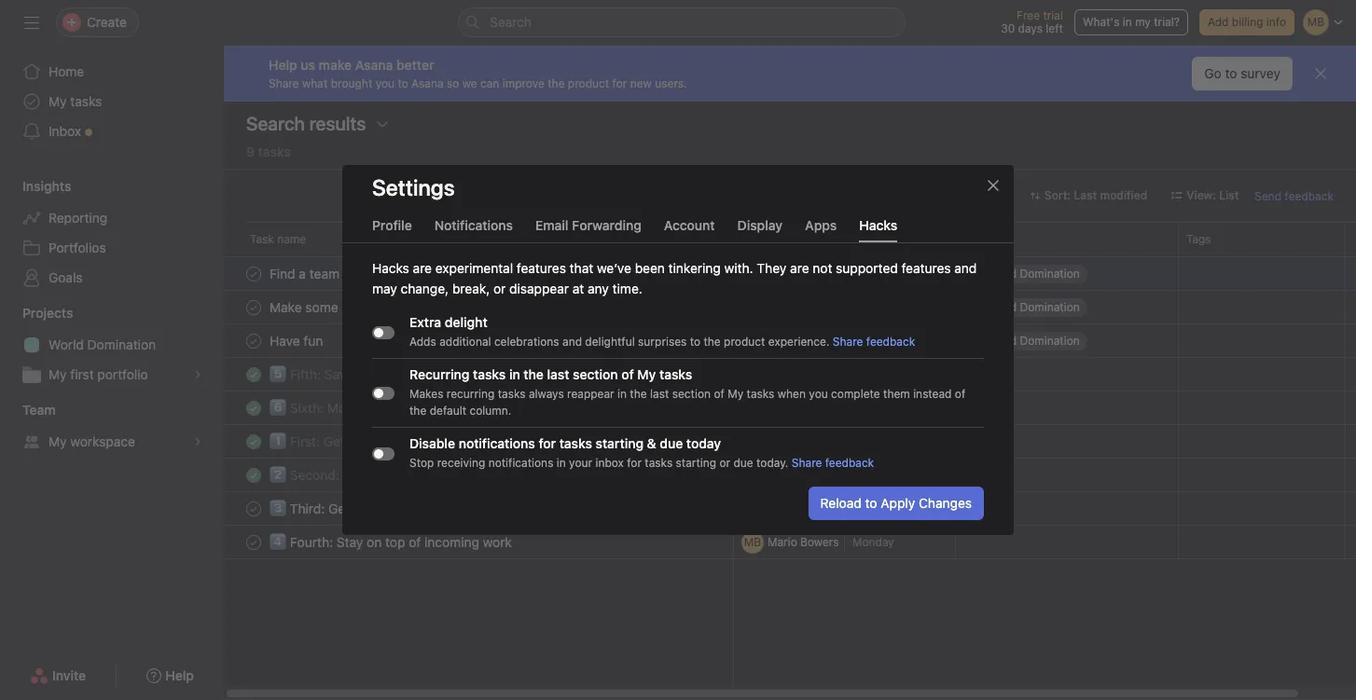 Task type: locate. For each thing, give the bounding box(es) containing it.
my inside my workspace link
[[49, 434, 67, 450]]

0 horizontal spatial product
[[568, 76, 610, 90]]

row containing oct 26
[[224, 324, 1357, 358]]

switch down 5️⃣ fifth: save time by collaborating in asana text field
[[372, 387, 395, 400]]

what's
[[1083, 15, 1120, 29]]

my workspace
[[49, 434, 135, 450]]

share right today.
[[792, 456, 822, 470]]

0 horizontal spatial hacks
[[372, 260, 410, 276]]

for inside help us make asana better share what brought you to asana so we can improve the product for new users.
[[613, 76, 627, 90]]

the right "surprises"
[[704, 335, 721, 349]]

0 horizontal spatial due
[[660, 436, 683, 452]]

projects
[[964, 232, 1007, 246], [22, 305, 73, 321]]

tasks left when
[[747, 387, 775, 401]]

today.
[[757, 456, 789, 470]]

product
[[568, 76, 610, 90], [724, 335, 766, 349]]

4 mb from the top
[[745, 535, 762, 549]]

30 left days
[[1001, 21, 1016, 35]]

1 vertical spatial share
[[833, 335, 864, 349]]

1 mario bowers from the top
[[768, 266, 839, 280]]

1️⃣ First: Get started using My tasks text field
[[266, 433, 491, 451]]

share feedback link up the reload
[[792, 456, 875, 470]]

been
[[635, 260, 665, 276]]

are up the change,
[[413, 260, 432, 276]]

you down "asana better"
[[376, 76, 395, 90]]

new
[[631, 76, 652, 90]]

5 completed image from the top
[[243, 464, 265, 487]]

0 vertical spatial share feedback link
[[833, 335, 916, 349]]

mb for 4️⃣ fourth: stay on top of incoming work "cell"
[[745, 535, 762, 549]]

search results
[[246, 113, 366, 134]]

hide sidebar image
[[24, 15, 39, 30]]

send feedback link
[[1255, 187, 1334, 205]]

1 completed checkbox from the top
[[243, 263, 265, 285]]

mario bowers up mario bowers "button" at bottom right
[[768, 468, 839, 482]]

0 vertical spatial –
[[888, 267, 894, 281]]

mario up today.
[[768, 401, 798, 415]]

domination
[[87, 337, 156, 353]]

to right go
[[1226, 65, 1238, 81]]

bowers for 4️⃣ fourth: stay on top of incoming work "cell"
[[801, 535, 839, 549]]

1 horizontal spatial 30
[[1001, 21, 1016, 35]]

go
[[1205, 65, 1222, 81]]

1 completed checkbox from the top
[[243, 296, 265, 319]]

extra delight adds additional celebrations and delightful surprises to the product experience. share feedback
[[410, 314, 916, 349]]

global element
[[0, 46, 224, 158]]

and
[[955, 260, 977, 276], [563, 335, 582, 349]]

monday for 4️⃣ fourth: stay on top of incoming work "cell"
[[853, 536, 895, 550]]

mario bowers down mario bowers "button" at bottom right
[[768, 535, 839, 549]]

banner containing help us make asana better
[[224, 46, 1357, 102]]

1 bowers from the top
[[801, 266, 839, 280]]

are left not
[[791, 260, 810, 276]]

completed image inside "make some snacks" cell
[[243, 296, 265, 319]]

last
[[547, 367, 570, 383], [650, 387, 669, 401]]

completed image
[[243, 330, 265, 352], [243, 363, 265, 386], [243, 498, 265, 520], [243, 531, 265, 554]]

26 up "them" on the bottom right
[[875, 334, 889, 348]]

that
[[570, 260, 594, 276]]

1 vertical spatial 30
[[902, 334, 916, 348]]

to
[[1226, 65, 1238, 81], [398, 76, 408, 90], [690, 335, 701, 349], [866, 496, 878, 511]]

1 horizontal spatial you
[[809, 387, 828, 401]]

2 switch from the top
[[372, 387, 395, 400]]

2 cell from the left
[[845, 290, 957, 325]]

0 horizontal spatial share
[[269, 76, 299, 90]]

share
[[269, 76, 299, 90], [833, 335, 864, 349], [792, 456, 822, 470]]

product left experience.
[[724, 335, 766, 349]]

of right instead
[[955, 387, 966, 401]]

0 horizontal spatial you
[[376, 76, 395, 90]]

1 horizontal spatial or
[[720, 456, 731, 470]]

we
[[463, 76, 477, 90]]

0 vertical spatial or
[[494, 281, 506, 297]]

1 features from the left
[[517, 260, 566, 276]]

3 completed image from the top
[[243, 397, 265, 419]]

completed image
[[243, 263, 265, 285], [243, 296, 265, 319], [243, 397, 265, 419], [243, 431, 265, 453], [243, 464, 265, 487]]

2 monday from the top
[[853, 468, 895, 482]]

portfolio
[[97, 367, 148, 383]]

when
[[778, 387, 806, 401]]

due left today.
[[734, 456, 754, 470]]

2 vertical spatial switch
[[372, 447, 395, 461]]

tasks
[[70, 93, 102, 109], [258, 144, 291, 160], [473, 367, 506, 383], [660, 367, 693, 383], [498, 387, 526, 401], [747, 387, 775, 401], [560, 436, 593, 452], [645, 456, 673, 470]]

reload to apply changes button
[[809, 487, 985, 521]]

mb for 6️⃣ sixth: make work manageable cell
[[745, 401, 762, 415]]

banner
[[224, 46, 1357, 102]]

1 vertical spatial for
[[539, 436, 556, 452]]

mario bowers for 4️⃣ fourth: stay on top of incoming work "cell"
[[768, 535, 839, 549]]

not
[[813, 260, 833, 276]]

hacks button
[[860, 217, 898, 243]]

Completed checkbox
[[243, 263, 265, 285], [243, 363, 265, 386], [243, 397, 265, 419], [243, 431, 265, 453], [243, 464, 265, 487]]

4 completed image from the top
[[243, 531, 265, 554]]

3 completed checkbox from the top
[[243, 397, 265, 419]]

my up inbox on the left top of page
[[49, 93, 67, 109]]

have fun cell
[[224, 324, 734, 358]]

instead
[[914, 387, 952, 401]]

for right inbox
[[627, 456, 642, 470]]

0 horizontal spatial of
[[622, 367, 634, 383]]

2 are from the left
[[791, 260, 810, 276]]

completed checkbox for 5️⃣ fifth: save time by collaborating in asana text field
[[243, 363, 265, 386]]

completed image for have fun text field
[[243, 330, 265, 352]]

feedback up "them" on the bottom right
[[867, 335, 916, 349]]

feedback right send
[[1286, 189, 1334, 203]]

0 vertical spatial share
[[269, 76, 299, 90]]

completed image inside 1️⃣ first: get started using my tasks cell
[[243, 431, 265, 453]]

product left new at the top of the page
[[568, 76, 610, 90]]

0 vertical spatial 30
[[1001, 21, 1016, 35]]

for down the always
[[539, 436, 556, 452]]

share inside the "extra delight adds additional celebrations and delightful surprises to the product experience. share feedback"
[[833, 335, 864, 349]]

oct up complete
[[853, 334, 872, 348]]

2 vertical spatial for
[[627, 456, 642, 470]]

home
[[49, 63, 84, 79]]

share feedback link up complete
[[833, 335, 916, 349]]

3 monday from the top
[[853, 502, 895, 516]]

– right the today
[[888, 267, 894, 281]]

share feedback link for surprises
[[833, 335, 916, 349]]

your
[[569, 456, 593, 470]]

product inside help us make asana better share what brought you to asana so we can improve the product for new users.
[[568, 76, 610, 90]]

Completed checkbox
[[243, 296, 265, 319], [243, 330, 265, 352], [243, 498, 265, 520], [243, 531, 265, 554]]

1 vertical spatial –
[[892, 334, 899, 348]]

celebrations
[[494, 335, 560, 349]]

1 vertical spatial feedback
[[867, 335, 916, 349]]

or down today
[[720, 456, 731, 470]]

1 vertical spatial and
[[563, 335, 582, 349]]

notifications
[[435, 217, 513, 233]]

survey
[[1241, 65, 1281, 81]]

or right break,
[[494, 281, 506, 297]]

mb for 2️⃣ second: find the layout that's right for you cell at bottom
[[745, 468, 762, 482]]

3 mb from the top
[[745, 468, 762, 482]]

completed checkbox inside "make some snacks" cell
[[243, 296, 265, 319]]

what's in my trial?
[[1083, 15, 1180, 29]]

mario for find a team cell
[[768, 266, 798, 280]]

oct
[[897, 267, 916, 281], [853, 334, 872, 348]]

left
[[1046, 21, 1064, 35]]

1 vertical spatial switch
[[372, 387, 395, 400]]

3 bowers from the top
[[801, 468, 839, 482]]

dismiss image
[[1314, 66, 1329, 81]]

home link
[[11, 57, 213, 87]]

due
[[853, 232, 874, 246]]

0 horizontal spatial last
[[547, 367, 570, 383]]

1 vertical spatial product
[[724, 335, 766, 349]]

surprises
[[638, 335, 687, 349]]

mario bowers down apps button
[[768, 266, 839, 280]]

they
[[757, 260, 787, 276]]

world domination link
[[11, 330, 213, 360]]

1 vertical spatial last
[[650, 387, 669, 401]]

1 horizontal spatial are
[[791, 260, 810, 276]]

projects inside row
[[964, 232, 1007, 246]]

0 horizontal spatial or
[[494, 281, 506, 297]]

monday down reload to apply changes "button"
[[853, 536, 895, 550]]

1 horizontal spatial of
[[714, 387, 725, 401]]

and inside hacks are experimental features that we've been tinkering with. they are not supported features and may change, break, or disappear at any time.
[[955, 260, 977, 276]]

0 horizontal spatial oct
[[853, 334, 872, 348]]

2 horizontal spatial of
[[955, 387, 966, 401]]

section up reappear
[[573, 367, 618, 383]]

completed image inside have fun cell
[[243, 330, 265, 352]]

0 vertical spatial switch
[[372, 326, 395, 339]]

in left 'my'
[[1123, 15, 1133, 29]]

2 mb from the top
[[745, 401, 762, 415]]

notifications right receiving on the bottom of page
[[489, 456, 554, 470]]

row containing task name
[[224, 222, 1357, 257]]

hacks up supported
[[860, 217, 898, 233]]

tasks down 'home'
[[70, 93, 102, 109]]

4 mario bowers from the top
[[768, 502, 839, 516]]

to right "surprises"
[[690, 335, 701, 349]]

1 horizontal spatial section
[[672, 387, 711, 401]]

1 horizontal spatial oct
[[897, 267, 916, 281]]

hacks up may
[[372, 260, 410, 276]]

insights button
[[0, 177, 71, 196]]

bowers inside mario bowers "button"
[[801, 502, 839, 516]]

0 vertical spatial and
[[955, 260, 977, 276]]

bowers for 2️⃣ second: find the layout that's right for you cell at bottom
[[801, 468, 839, 482]]

mario inside "button"
[[768, 502, 798, 516]]

last up the always
[[547, 367, 570, 383]]

1 vertical spatial 26
[[875, 334, 889, 348]]

1 horizontal spatial 26
[[920, 267, 933, 281]]

first
[[70, 367, 94, 383]]

30 up "them" on the bottom right
[[902, 334, 916, 348]]

product inside the "extra delight adds additional celebrations and delightful surprises to the product experience. share feedback"
[[724, 335, 766, 349]]

goals
[[49, 270, 83, 286]]

completed image inside 6️⃣ sixth: make work manageable cell
[[243, 397, 265, 419]]

tasks inside my tasks link
[[70, 93, 102, 109]]

2 bowers from the top
[[801, 401, 839, 415]]

3 switch from the top
[[372, 447, 395, 461]]

completed checkbox for make some snacks text box
[[243, 296, 265, 319]]

reporting link
[[11, 203, 213, 233]]

1 horizontal spatial due
[[734, 456, 754, 470]]

0 horizontal spatial 30
[[902, 334, 916, 348]]

you
[[376, 76, 395, 90], [809, 387, 828, 401]]

projects up the world on the left of the page
[[22, 305, 73, 321]]

3 mario from the top
[[768, 468, 798, 482]]

monday for '3️⃣ third: get organized with sections' 'cell'
[[853, 502, 895, 516]]

1 monday from the top
[[853, 401, 895, 415]]

5 completed checkbox from the top
[[243, 464, 265, 487]]

0 horizontal spatial are
[[413, 260, 432, 276]]

completed checkbox inside 4️⃣ fourth: stay on top of incoming work "cell"
[[243, 531, 265, 554]]

mb down mario bowers "button" at bottom right
[[745, 535, 762, 549]]

cell down the today – oct 26
[[845, 290, 957, 325]]

9 tasks button
[[246, 144, 291, 169]]

display button
[[738, 217, 783, 243]]

4 completed checkbox from the top
[[243, 431, 265, 453]]

in left your
[[557, 456, 566, 470]]

at
[[573, 281, 584, 297]]

tree grid
[[224, 257, 1357, 560]]

mb left when
[[745, 401, 762, 415]]

completed checkbox for 4️⃣ fourth: stay on top of incoming work text box
[[243, 531, 265, 554]]

1 vertical spatial you
[[809, 387, 828, 401]]

insights
[[22, 178, 71, 194]]

2 completed image from the top
[[243, 363, 265, 386]]

1 vertical spatial share feedback link
[[792, 456, 875, 470]]

help
[[269, 56, 297, 72]]

3 mario bowers from the top
[[768, 468, 839, 482]]

you right when
[[809, 387, 828, 401]]

my for my first portfolio
[[49, 367, 67, 383]]

adds
[[410, 335, 437, 349]]

completed image for 3️⃣ third: get organized with sections 'text box' on the bottom left
[[243, 498, 265, 520]]

2 completed image from the top
[[243, 296, 265, 319]]

experimental
[[436, 260, 513, 276]]

email forwarding button
[[536, 217, 642, 243]]

5 bowers from the top
[[801, 535, 839, 549]]

completed image inside '3️⃣ third: get organized with sections' 'cell'
[[243, 498, 265, 520]]

2 vertical spatial feedback
[[826, 456, 875, 470]]

2 completed checkbox from the top
[[243, 363, 265, 386]]

completed checkbox inside 1️⃣ first: get started using my tasks cell
[[243, 431, 265, 453]]

1 horizontal spatial starting
[[676, 456, 717, 470]]

recurring
[[410, 367, 470, 383]]

2 completed checkbox from the top
[[243, 330, 265, 352]]

features up disappear
[[517, 260, 566, 276]]

completed checkbox inside find a team cell
[[243, 263, 265, 285]]

section up today
[[672, 387, 711, 401]]

2 mario bowers from the top
[[768, 401, 839, 415]]

2 vertical spatial share
[[792, 456, 822, 470]]

Make some snacks text field
[[266, 298, 389, 317]]

are
[[413, 260, 432, 276], [791, 260, 810, 276]]

0 vertical spatial oct
[[897, 267, 916, 281]]

3️⃣ Third: Get organized with sections text field
[[266, 500, 502, 518]]

starting down today
[[676, 456, 717, 470]]

and right the today – oct 26
[[955, 260, 977, 276]]

my inside my first portfolio link
[[49, 367, 67, 383]]

1 vertical spatial starting
[[676, 456, 717, 470]]

to left apply
[[866, 496, 878, 511]]

my left first
[[49, 367, 67, 383]]

my down 'team'
[[49, 434, 67, 450]]

0 horizontal spatial features
[[517, 260, 566, 276]]

4 completed checkbox from the top
[[243, 531, 265, 554]]

improve
[[503, 76, 545, 90]]

0 horizontal spatial section
[[573, 367, 618, 383]]

invite button
[[18, 660, 98, 693]]

free
[[1017, 8, 1041, 22]]

the inside help us make asana better share what brought you to asana so we can improve the product for new users.
[[548, 76, 565, 90]]

my
[[1136, 15, 1151, 29]]

5 mario from the top
[[768, 535, 798, 549]]

my inside my tasks link
[[49, 93, 67, 109]]

cell
[[733, 290, 845, 325], [845, 290, 957, 325]]

cell up experience.
[[733, 290, 845, 325]]

1 horizontal spatial and
[[955, 260, 977, 276]]

mario bowers inside "button"
[[768, 502, 839, 516]]

notifications down column. at left bottom
[[459, 436, 535, 452]]

1 horizontal spatial features
[[902, 260, 951, 276]]

completed image for 4️⃣ fourth: stay on top of incoming work text box
[[243, 531, 265, 554]]

tasks down "surprises"
[[660, 367, 693, 383]]

1 horizontal spatial projects
[[964, 232, 1007, 246]]

mb down the assignee
[[745, 266, 762, 280]]

mario bowers
[[768, 266, 839, 280], [768, 401, 839, 415], [768, 468, 839, 482], [768, 502, 839, 516], [768, 535, 839, 549]]

monday for 6️⃣ sixth: make work manageable cell
[[853, 401, 895, 415]]

my for my workspace
[[49, 434, 67, 450]]

mario bowers up today.
[[768, 401, 839, 415]]

row containing mario bowers
[[224, 492, 1357, 526]]

switch
[[372, 326, 395, 339], [372, 387, 395, 400], [372, 447, 395, 461]]

1 vertical spatial or
[[720, 456, 731, 470]]

switch left adds
[[372, 326, 395, 339]]

hacks for hacks
[[860, 217, 898, 233]]

4 bowers from the top
[[801, 502, 839, 516]]

completed image inside 2️⃣ second: find the layout that's right for you cell
[[243, 464, 265, 487]]

tinkering
[[669, 260, 721, 276]]

2️⃣ Second: Find the layout that's right for you text field
[[266, 466, 552, 485]]

share feedback link for today
[[792, 456, 875, 470]]

so
[[447, 76, 459, 90]]

reappear
[[567, 387, 615, 401]]

0 horizontal spatial projects
[[22, 305, 73, 321]]

complete
[[832, 387, 881, 401]]

tasks right 9 at the left of the page
[[258, 144, 291, 160]]

due right &
[[660, 436, 683, 452]]

0 horizontal spatial starting
[[596, 436, 644, 452]]

4️⃣ Fourth: Stay on top of incoming work text field
[[266, 533, 518, 552]]

tags for 2️⃣ second: find the layout that's right for you cell
[[1179, 458, 1347, 493]]

monday left instead
[[853, 401, 895, 415]]

of up today
[[714, 387, 725, 401]]

invite
[[52, 668, 86, 684]]

0 horizontal spatial and
[[563, 335, 582, 349]]

bowers for 6️⃣ sixth: make work manageable cell
[[801, 401, 839, 415]]

completed checkbox inside 5️⃣ fifth: save time by collaborating in asana cell
[[243, 363, 265, 386]]

starting up inbox
[[596, 436, 644, 452]]

0 vertical spatial product
[[568, 76, 610, 90]]

workspace
[[70, 434, 135, 450]]

Have fun text field
[[266, 332, 329, 350]]

completed image inside 5️⃣ fifth: save time by collaborating in asana cell
[[243, 363, 265, 386]]

my first portfolio link
[[11, 360, 213, 390]]

hacks inside hacks are experimental features that we've been tinkering with. they are not supported features and may change, break, or disappear at any time.
[[372, 260, 410, 276]]

tasks inside search results 9 tasks
[[258, 144, 291, 160]]

delight
[[445, 314, 488, 330]]

completed checkbox inside 2️⃣ second: find the layout that's right for you cell
[[243, 464, 265, 487]]

monday up "reload to apply changes"
[[853, 468, 895, 482]]

share inside help us make asana better share what brought you to asana so we can improve the product for new users.
[[269, 76, 299, 90]]

4 monday from the top
[[853, 536, 895, 550]]

completed checkbox inside 6️⃣ sixth: make work manageable cell
[[243, 397, 265, 419]]

features right the today
[[902, 260, 951, 276]]

1 mb from the top
[[745, 266, 762, 280]]

3 completed checkbox from the top
[[243, 498, 265, 520]]

26 right the today
[[920, 267, 933, 281]]

mario up mario bowers "button" at bottom right
[[768, 468, 798, 482]]

0 vertical spatial projects
[[964, 232, 1007, 246]]

projects button
[[0, 304, 73, 323]]

30 inside free trial 30 days left
[[1001, 21, 1016, 35]]

0 vertical spatial you
[[376, 76, 395, 90]]

1 completed image from the top
[[243, 263, 265, 285]]

email
[[536, 217, 569, 233]]

5 mario bowers from the top
[[768, 535, 839, 549]]

mario down mario bowers "button" at bottom right
[[768, 535, 798, 549]]

completed checkbox inside have fun cell
[[243, 330, 265, 352]]

completed image for find a team text box
[[243, 263, 265, 285]]

completed checkbox for '1️⃣ first: get started using my tasks' text box
[[243, 431, 265, 453]]

2 horizontal spatial share
[[833, 335, 864, 349]]

3 completed image from the top
[[243, 498, 265, 520]]

completed image inside 4️⃣ fourth: stay on top of incoming work "cell"
[[243, 531, 265, 554]]

notifications button
[[435, 217, 513, 243]]

go to survey
[[1205, 65, 1281, 81]]

mario for 4️⃣ fourth: stay on top of incoming work "cell"
[[768, 535, 798, 549]]

the right improve
[[548, 76, 565, 90]]

1 vertical spatial section
[[672, 387, 711, 401]]

projects down close image
[[964, 232, 1007, 246]]

1 horizontal spatial share
[[792, 456, 822, 470]]

1 completed image from the top
[[243, 330, 265, 352]]

share down help
[[269, 76, 299, 90]]

4 mario from the top
[[768, 502, 798, 516]]

1 vertical spatial projects
[[22, 305, 73, 321]]

1 vertical spatial notifications
[[489, 456, 554, 470]]

and left 'delightful'
[[563, 335, 582, 349]]

&
[[647, 436, 657, 452]]

1 switch from the top
[[372, 326, 395, 339]]

1 horizontal spatial product
[[724, 335, 766, 349]]

switch up 2️⃣ second: find the layout that's right for you text field
[[372, 447, 395, 461]]

of down 'delightful'
[[622, 367, 634, 383]]

oct right the today
[[897, 267, 916, 281]]

make some snacks cell
[[224, 290, 734, 325]]

1 vertical spatial oct
[[853, 334, 872, 348]]

mario bowers for 6️⃣ sixth: make work manageable cell
[[768, 401, 839, 415]]

column.
[[470, 404, 512, 418]]

completed checkbox inside '3️⃣ third: get organized with sections' 'cell'
[[243, 498, 265, 520]]

0 horizontal spatial 26
[[875, 334, 889, 348]]

– up "them" on the bottom right
[[892, 334, 899, 348]]

0 vertical spatial hacks
[[860, 217, 898, 233]]

add billing info
[[1208, 15, 1287, 29]]

1 vertical spatial hacks
[[372, 260, 410, 276]]

completed image inside find a team cell
[[243, 263, 265, 285]]

mb up mario bowers "button" at bottom right
[[745, 468, 762, 482]]

today
[[853, 267, 884, 281]]

my for my tasks
[[49, 93, 67, 109]]

the inside the "extra delight adds additional celebrations and delightful surprises to the product experience. share feedback"
[[704, 335, 721, 349]]

mario down the assignee
[[768, 266, 798, 280]]

row
[[224, 222, 1357, 257], [246, 256, 1357, 258], [224, 257, 1357, 291], [224, 290, 1357, 325], [224, 324, 1357, 358], [224, 357, 1357, 392], [224, 391, 1357, 426], [224, 425, 1357, 459], [224, 458, 1357, 493], [224, 492, 1357, 526], [224, 525, 1357, 560]]

1 horizontal spatial hacks
[[860, 217, 898, 233]]

in down celebrations
[[509, 367, 520, 383]]

reload
[[821, 496, 862, 511]]

2 mario from the top
[[768, 401, 798, 415]]

projects element
[[0, 297, 224, 394]]

for left new at the top of the page
[[613, 76, 627, 90]]

with.
[[725, 260, 754, 276]]

them
[[884, 387, 911, 401]]

feedback up the reload
[[826, 456, 875, 470]]

to down "asana better"
[[398, 76, 408, 90]]

0 vertical spatial for
[[613, 76, 627, 90]]

4 completed image from the top
[[243, 431, 265, 453]]

mario bowers down today.
[[768, 502, 839, 516]]

share right experience.
[[833, 335, 864, 349]]

search list box
[[458, 7, 906, 37]]

monday left changes
[[853, 502, 895, 516]]

last up &
[[650, 387, 669, 401]]

feedback
[[1286, 189, 1334, 203], [867, 335, 916, 349], [826, 456, 875, 470]]

mario down today.
[[768, 502, 798, 516]]

1 mario from the top
[[768, 266, 798, 280]]

to inside the "extra delight adds additional celebrations and delightful surprises to the product experience. share feedback"
[[690, 335, 701, 349]]

tags for 5️⃣ fifth: save time by collaborating in asana cell
[[1179, 357, 1347, 392]]



Task type: describe. For each thing, give the bounding box(es) containing it.
in inside button
[[1123, 15, 1133, 29]]

feedback inside the "extra delight adds additional celebrations and delightful surprises to the product experience. share feedback"
[[867, 335, 916, 349]]

tags for 3️⃣ third: get organized with sections cell
[[1179, 492, 1347, 526]]

completed checkbox for have fun text field
[[243, 330, 265, 352]]

brought
[[331, 76, 373, 90]]

send
[[1255, 189, 1282, 203]]

2 features from the left
[[902, 260, 951, 276]]

email forwarding
[[536, 217, 642, 233]]

30 inside tree grid
[[902, 334, 916, 348]]

completed checkbox for 3️⃣ third: get organized with sections 'text box' on the bottom left
[[243, 498, 265, 520]]

add billing info button
[[1200, 9, 1295, 35]]

the right reappear
[[630, 387, 647, 401]]

1️⃣ first: get started using my tasks cell
[[224, 425, 734, 459]]

0 vertical spatial last
[[547, 367, 570, 383]]

apply
[[881, 496, 916, 511]]

mario for 2️⃣ second: find the layout that's right for you cell at bottom
[[768, 468, 798, 482]]

tags for have fun cell
[[1179, 324, 1347, 358]]

users.
[[655, 76, 687, 90]]

insights element
[[0, 170, 224, 297]]

6️⃣ sixth: make work manageable cell
[[224, 391, 734, 426]]

completed image for the 6️⃣ sixth: make work manageable text box
[[243, 397, 265, 419]]

my left when
[[728, 387, 744, 401]]

extra
[[410, 314, 442, 330]]

tasks up column. at left bottom
[[498, 387, 526, 401]]

search results 9 tasks
[[246, 113, 366, 160]]

inbox
[[596, 456, 624, 470]]

0 vertical spatial starting
[[596, 436, 644, 452]]

completed image for '1️⃣ first: get started using my tasks' text box
[[243, 431, 265, 453]]

projects inside dropdown button
[[22, 305, 73, 321]]

6️⃣ Sixth: Make work manageable text field
[[266, 399, 475, 418]]

asana
[[412, 76, 444, 90]]

share inside 'disable notifications for tasks starting & due today stop receiving notifications in your inbox for tasks starting or due today. share feedback'
[[792, 456, 822, 470]]

asana better
[[355, 56, 434, 72]]

stop
[[410, 456, 434, 470]]

world
[[49, 337, 84, 353]]

what
[[302, 76, 328, 90]]

1 are from the left
[[413, 260, 432, 276]]

3️⃣ third: get organized with sections cell
[[224, 492, 734, 526]]

supported
[[836, 260, 898, 276]]

tasks down &
[[645, 456, 673, 470]]

0 vertical spatial section
[[573, 367, 618, 383]]

Find a team text field
[[266, 265, 345, 283]]

my tasks link
[[11, 87, 213, 117]]

search button
[[458, 7, 906, 37]]

monday for 2️⃣ second: find the layout that's right for you cell at bottom
[[853, 468, 895, 482]]

to inside help us make asana better share what brought you to asana so we can improve the product for new users.
[[398, 76, 408, 90]]

apps button
[[805, 217, 837, 243]]

change,
[[401, 281, 449, 297]]

any
[[588, 281, 609, 297]]

add
[[1208, 15, 1229, 29]]

account button
[[664, 217, 715, 243]]

default
[[430, 404, 467, 418]]

the down makes
[[410, 404, 427, 418]]

to inside button
[[1226, 65, 1238, 81]]

or inside 'disable notifications for tasks starting & due today stop receiving notifications in your inbox for tasks starting or due today. share feedback'
[[720, 456, 731, 470]]

team button
[[0, 401, 56, 420]]

disappear
[[510, 281, 569, 297]]

0 vertical spatial due
[[660, 436, 683, 452]]

mario for 6️⃣ sixth: make work manageable cell
[[768, 401, 798, 415]]

task
[[250, 232, 274, 246]]

and inside the "extra delight adds additional celebrations and delightful surprises to the product experience. share feedback"
[[563, 335, 582, 349]]

1 vertical spatial due
[[734, 456, 754, 470]]

completed image for make some snacks text box
[[243, 296, 265, 319]]

completed checkbox for 2️⃣ second: find the layout that's right for you text field
[[243, 464, 265, 487]]

switch for extra delight
[[372, 326, 395, 339]]

tasks up your
[[560, 436, 593, 452]]

5️⃣ Fifth: Save time by collaborating in Asana text field
[[266, 365, 543, 384]]

tags for 6️⃣ sixth: make work manageable cell
[[1179, 391, 1347, 426]]

free trial 30 days left
[[1001, 8, 1064, 35]]

due date
[[853, 232, 901, 246]]

tree grid containing mb
[[224, 257, 1357, 560]]

you inside recurring tasks in the last section of my tasks makes recurring tasks always reappear in the last section of my tasks when you complete them instead of the default column.
[[809, 387, 828, 401]]

inbox link
[[11, 117, 213, 147]]

feedback inside 'disable notifications for tasks starting & due today stop receiving notifications in your inbox for tasks starting or due today. share feedback'
[[826, 456, 875, 470]]

close image
[[986, 178, 1001, 193]]

date
[[877, 232, 901, 246]]

info
[[1267, 15, 1287, 29]]

switch for disable notifications for tasks starting & due today
[[372, 447, 395, 461]]

recurring
[[447, 387, 495, 401]]

forwarding
[[572, 217, 642, 233]]

tags for 4️⃣ fourth: stay on top of incoming work cell
[[1179, 525, 1347, 560]]

completed checkbox for find a team text box
[[243, 263, 265, 285]]

my first portfolio
[[49, 367, 148, 383]]

display
[[738, 217, 783, 233]]

completed image for 5️⃣ fifth: save time by collaborating in asana text field
[[243, 363, 265, 386]]

1 cell from the left
[[733, 290, 845, 325]]

teams element
[[0, 394, 224, 461]]

tasks up the recurring
[[473, 367, 506, 383]]

in right reappear
[[618, 387, 627, 401]]

0 vertical spatial 26
[[920, 267, 933, 281]]

experience.
[[769, 335, 830, 349]]

disable
[[410, 436, 455, 452]]

mario bowers for find a team cell
[[768, 266, 839, 280]]

my workspace link
[[11, 427, 213, 457]]

9
[[246, 144, 255, 160]]

goals link
[[11, 263, 213, 293]]

days
[[1019, 21, 1043, 35]]

receiving
[[437, 456, 486, 470]]

completed checkbox for the 6️⃣ sixth: make work manageable text box
[[243, 397, 265, 419]]

find a team cell
[[224, 257, 734, 291]]

you inside help us make asana better share what brought you to asana so we can improve the product for new users.
[[376, 76, 395, 90]]

make
[[319, 56, 352, 72]]

recurring tasks in the last section of my tasks makes recurring tasks always reappear in the last section of my tasks when you complete them instead of the default column.
[[410, 367, 966, 418]]

the up the always
[[524, 367, 544, 383]]

0 vertical spatial feedback
[[1286, 189, 1334, 203]]

in inside 'disable notifications for tasks starting & due today stop receiving notifications in your inbox for tasks starting or due today. share feedback'
[[557, 456, 566, 470]]

to inside "button"
[[866, 496, 878, 511]]

what's in my trial? button
[[1075, 9, 1189, 35]]

my tasks
[[49, 93, 102, 109]]

search
[[490, 14, 532, 30]]

tags for 1️⃣ first: get started using my tasks cell
[[1179, 425, 1347, 459]]

4️⃣ fourth: stay on top of incoming work cell
[[224, 525, 734, 560]]

trial?
[[1155, 15, 1180, 29]]

mario bowers button
[[742, 498, 841, 520]]

completed image for 2️⃣ second: find the layout that's right for you text field
[[243, 464, 265, 487]]

name
[[277, 232, 306, 246]]

help us make asana better share what brought you to asana so we can improve the product for new users.
[[269, 56, 687, 90]]

settings
[[372, 175, 455, 201]]

bowers for find a team cell
[[801, 266, 839, 280]]

reporting
[[49, 210, 107, 226]]

my down "surprises"
[[638, 367, 656, 383]]

0 vertical spatial notifications
[[459, 436, 535, 452]]

portfolios
[[49, 240, 106, 256]]

reload to apply changes
[[821, 496, 972, 511]]

profile button
[[372, 217, 412, 243]]

profile
[[372, 217, 412, 233]]

portfolios link
[[11, 233, 213, 263]]

account
[[664, 217, 715, 233]]

apps
[[805, 217, 837, 233]]

additional
[[440, 335, 491, 349]]

switch for recurring tasks in the last section of my tasks
[[372, 387, 395, 400]]

1 horizontal spatial last
[[650, 387, 669, 401]]

mb for find a team cell
[[745, 266, 762, 280]]

2️⃣ second: find the layout that's right for you cell
[[224, 458, 734, 493]]

we've
[[597, 260, 632, 276]]

5️⃣ fifth: save time by collaborating in asana cell
[[224, 357, 734, 392]]

today – oct 26
[[853, 267, 933, 281]]

world domination
[[49, 337, 156, 353]]

or inside hacks are experimental features that we've been tinkering with. they are not supported features and may change, break, or disappear at any time.
[[494, 281, 506, 297]]

team
[[22, 402, 56, 418]]

mario bowers for 2️⃣ second: find the layout that's right for you cell at bottom
[[768, 468, 839, 482]]

hacks for hacks are experimental features that we've been tinkering with. they are not supported features and may change, break, or disappear at any time.
[[372, 260, 410, 276]]



Task type: vqa. For each thing, say whether or not it's contained in the screenshot.
1 like. You liked this task icon
no



